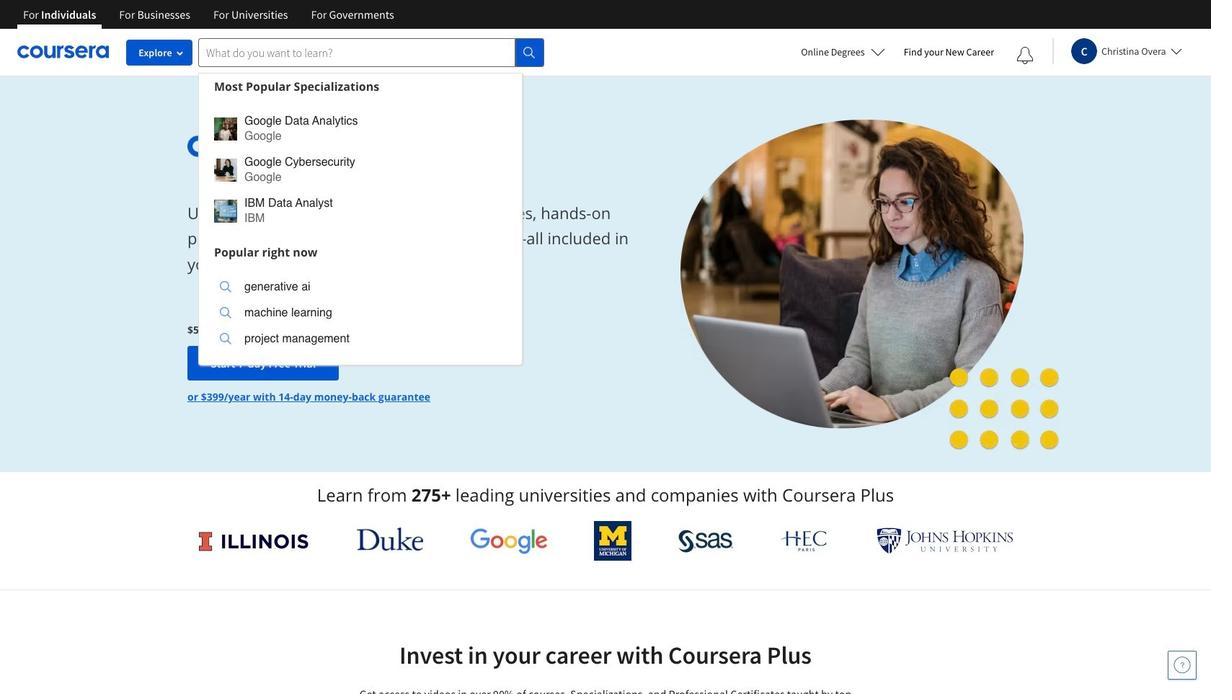 Task type: vqa. For each thing, say whether or not it's contained in the screenshot.
bottommost list box
yes



Task type: describe. For each thing, give the bounding box(es) containing it.
banner navigation
[[12, 0, 406, 29]]

johns hopkins university image
[[877, 528, 1014, 554]]

What do you want to learn? text field
[[198, 38, 515, 67]]

university of michigan image
[[594, 521, 632, 561]]

help center image
[[1174, 657, 1191, 674]]

2 list box from the top
[[199, 265, 522, 364]]



Task type: locate. For each thing, give the bounding box(es) containing it.
autocomplete results list box
[[198, 72, 523, 365]]

list box
[[199, 99, 522, 239], [199, 265, 522, 364]]

duke university image
[[357, 528, 423, 551]]

None search field
[[198, 38, 544, 365]]

0 vertical spatial list box
[[199, 99, 522, 239]]

1 list box from the top
[[199, 99, 522, 239]]

hec paris image
[[780, 526, 830, 556]]

coursera plus image
[[187, 135, 407, 157]]

sas image
[[678, 530, 733, 553]]

1 vertical spatial list box
[[199, 265, 522, 364]]

suggestion image image
[[214, 117, 237, 140], [214, 158, 237, 181], [214, 199, 237, 222], [220, 281, 231, 293], [220, 307, 231, 319], [220, 333, 231, 345]]

coursera image
[[17, 41, 109, 64]]

google image
[[470, 528, 548, 554]]

university of illinois at urbana-champaign image
[[198, 530, 310, 553]]



